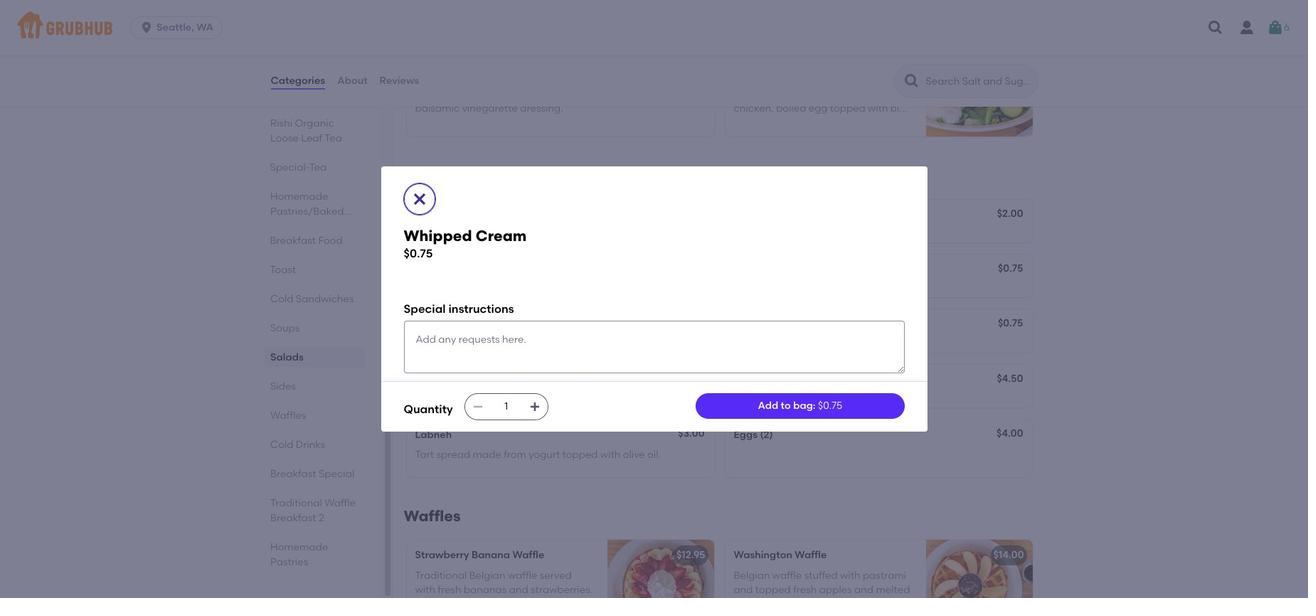 Task type: locate. For each thing, give the bounding box(es) containing it.
1 horizontal spatial belgian
[[734, 570, 770, 582]]

1 horizontal spatial traditional
[[415, 570, 467, 582]]

breakfast
[[270, 235, 316, 247], [270, 468, 316, 480], [270, 512, 316, 524]]

with right serviced
[[646, 88, 667, 100]]

about button
[[337, 55, 368, 107]]

waffle
[[324, 497, 355, 509], [513, 550, 545, 562], [795, 550, 827, 562]]

waffle up stuffed
[[795, 550, 827, 562]]

to
[[781, 400, 791, 412]]

waffle for washington waffle
[[795, 550, 827, 562]]

special-
[[270, 161, 309, 174]]

vinegarette inside the 'fresh mixed greens, tomatoes, cucumbers, bacon, seasoned chicken, boiled egg topped with blue cheese and served with balsamic vinegarette dressing.'
[[734, 131, 790, 143]]

2 mixed from the left
[[762, 73, 791, 85]]

2 salad from the left
[[764, 53, 792, 65]]

seattle, wa button
[[130, 16, 228, 39]]

0 vertical spatial breakfast
[[270, 235, 316, 247]]

pastries
[[270, 556, 308, 568]]

mixed up &
[[522, 73, 552, 85]]

whipped for whipped cream
[[734, 319, 778, 331]]

$14.00
[[993, 550, 1024, 562]]

fresh
[[438, 584, 461, 596], [793, 584, 817, 596]]

cobb
[[734, 53, 761, 65]]

cold for cold drinks
[[270, 439, 293, 451]]

2 vertical spatial topped
[[755, 584, 791, 596]]

1 mixed from the left
[[522, 73, 552, 85]]

2 tomatoes, from the left
[[832, 73, 881, 85]]

dressing.
[[520, 102, 563, 114], [792, 131, 835, 143]]

search icon image
[[903, 73, 920, 90]]

seasoned
[[829, 88, 876, 100]]

cold down toast
[[270, 293, 293, 305]]

traditional
[[270, 497, 322, 509], [415, 570, 467, 582]]

2 homemade from the top
[[270, 541, 328, 553]]

balsamic down onions,
[[415, 102, 460, 114]]

1 horizontal spatial balsamic
[[849, 117, 894, 129]]

1 greens, from the left
[[443, 73, 479, 85]]

traditional for traditional waffle breakfast 2
[[270, 497, 322, 509]]

1 horizontal spatial cream
[[781, 319, 815, 331]]

1 horizontal spatial fresh
[[734, 73, 760, 85]]

toast
[[270, 264, 296, 276]]

belgian inside 'belgian waffle stuffed with pastrami and topped fresh apples and melte'
[[734, 570, 770, 582]]

cold for cold sandwiches
[[270, 293, 293, 305]]

1 fresh from the left
[[438, 584, 461, 596]]

waffles up cold drinks
[[270, 410, 306, 422]]

0 vertical spatial traditional
[[270, 497, 322, 509]]

cheese down chicken,
[[734, 117, 768, 129]]

svg image left seattle,
[[140, 21, 154, 35]]

cold left drinks
[[270, 439, 293, 451]]

bacon up whipped cream $0.75
[[415, 209, 447, 221]]

waffles up strawberry
[[404, 507, 461, 525]]

1 vertical spatial balsamic
[[849, 117, 894, 129]]

fresh for fresh mixed greens, tomatoes, cucumbers, bacon, seasoned chicken, boiled egg topped with blue cheese and served with balsamic vinegarette dressing.
[[734, 73, 760, 85]]

svg image
[[1207, 19, 1224, 36], [1267, 19, 1284, 36], [529, 401, 540, 413]]

0 vertical spatial topped
[[830, 102, 866, 114]]

greens,
[[443, 73, 479, 85], [794, 73, 829, 85]]

house
[[415, 53, 446, 65]]

waffles
[[270, 410, 306, 422], [404, 507, 461, 525]]

goat
[[541, 88, 564, 100]]

cucumbers, up serviced
[[580, 73, 637, 85]]

1 vertical spatial topped
[[562, 449, 598, 461]]

$0.75
[[404, 247, 433, 260], [998, 263, 1023, 275], [998, 317, 1023, 330], [818, 400, 842, 412]]

homemade
[[270, 191, 328, 203], [270, 541, 328, 553]]

tea
[[324, 132, 342, 144], [309, 161, 327, 174]]

svg image
[[140, 21, 154, 35], [411, 190, 428, 207], [472, 401, 484, 413]]

0 horizontal spatial topped
[[562, 449, 598, 461]]

0 vertical spatial tea
[[324, 132, 342, 144]]

balsamic
[[415, 102, 460, 114], [849, 117, 894, 129]]

1 horizontal spatial special
[[404, 302, 446, 316]]

0 vertical spatial cucumbers,
[[580, 73, 637, 85]]

1 horizontal spatial greens,
[[794, 73, 829, 85]]

1 horizontal spatial salad
[[764, 53, 792, 65]]

waffle down breakfast special
[[324, 497, 355, 509]]

boiled
[[776, 102, 806, 114]]

with down strawberry
[[415, 584, 435, 596]]

vinegarette
[[462, 102, 518, 114], [734, 131, 790, 143]]

traditional for traditional belgian waffle served with fresh bananas and strawberries
[[415, 570, 467, 582]]

1 horizontal spatial served
[[792, 117, 824, 129]]

1 horizontal spatial bacon
[[838, 374, 869, 386]]

1 vertical spatial dressing.
[[792, 131, 835, 143]]

1 cold from the top
[[270, 293, 293, 305]]

1 vertical spatial cucumbers,
[[734, 88, 791, 100]]

breakfast inside traditional waffle breakfast 2
[[270, 512, 316, 524]]

traditional inside traditional belgian waffle served with fresh bananas and strawberries
[[415, 570, 467, 582]]

1 horizontal spatial cheese
[[734, 117, 768, 129]]

0 vertical spatial sides
[[404, 166, 444, 184]]

cucumbers, up chicken,
[[734, 88, 791, 100]]

0 vertical spatial served
[[792, 117, 824, 129]]

vinegarette down calamata
[[462, 102, 518, 114]]

1 horizontal spatial waffle
[[772, 570, 802, 582]]

cucumbers, inside the 'fresh mixed greens, tomatoes, cucumbers, bacon, seasoned chicken, boiled egg topped with blue cheese and served with balsamic vinegarette dressing.'
[[734, 88, 791, 100]]

traditional inside traditional waffle breakfast 2
[[270, 497, 322, 509]]

$0.75 right bag: on the bottom right of the page
[[818, 400, 842, 412]]

0 vertical spatial homemade
[[270, 191, 328, 203]]

waffle for traditional waffle breakfast 2
[[324, 497, 355, 509]]

serviced
[[603, 88, 644, 100]]

special up blueberries
[[404, 302, 446, 316]]

$0.75 down $2.00
[[998, 263, 1023, 275]]

0 horizontal spatial waffle
[[324, 497, 355, 509]]

tomatoes, down $10.00
[[639, 73, 688, 85]]

balsamic inside the 'fresh mixed greens, tomatoes, cucumbers, bacon, seasoned chicken, boiled egg topped with blue cheese and served with balsamic vinegarette dressing.'
[[849, 117, 894, 129]]

sides
[[404, 166, 444, 184], [270, 381, 296, 393]]

belgian waffle stuffed with pastrami and topped fresh apples and melte
[[734, 570, 910, 598]]

2 fresh from the left
[[734, 73, 760, 85]]

0 horizontal spatial waffle
[[508, 570, 537, 582]]

1 vertical spatial cheese
[[734, 117, 768, 129]]

waffle down banana
[[508, 570, 537, 582]]

0 vertical spatial special
[[404, 302, 446, 316]]

soups
[[270, 322, 299, 334]]

bananas
[[415, 374, 458, 386]]

belgian down the 'washington'
[[734, 570, 770, 582]]

svg image left 'input item quantity' number field on the bottom left
[[472, 401, 484, 413]]

1 breakfast from the top
[[270, 235, 316, 247]]

vinegarette down chicken,
[[734, 131, 790, 143]]

breakfast down cold drinks
[[270, 468, 316, 480]]

cucumbers,
[[580, 73, 637, 85], [734, 88, 791, 100]]

1 vertical spatial svg image
[[411, 190, 428, 207]]

2 horizontal spatial svg image
[[472, 401, 484, 413]]

0 horizontal spatial fresh
[[438, 584, 461, 596]]

stuffed
[[804, 570, 838, 582]]

and right bananas
[[509, 584, 528, 596]]

blueberries
[[415, 319, 470, 331]]

waffle inside traditional belgian waffle served with fresh bananas and strawberries
[[508, 570, 537, 582]]

1 fresh from the left
[[415, 73, 441, 85]]

0 vertical spatial cheese
[[566, 88, 601, 100]]

2 cold from the top
[[270, 439, 293, 451]]

homemade inside homemade pastries/baked goods breakfast food
[[270, 191, 328, 203]]

0 horizontal spatial svg image
[[140, 21, 154, 35]]

cheese inside fresh greens, craisins, mixed nuts, cucumbers, tomatoes, onions, calamata olives & goat cheese serviced with balsamic vinegarette dressing.
[[566, 88, 601, 100]]

fresh inside the 'fresh mixed greens, tomatoes, cucumbers, bacon, seasoned chicken, boiled egg topped with blue cheese and served with balsamic vinegarette dressing.'
[[734, 73, 760, 85]]

0 horizontal spatial tomatoes,
[[639, 73, 688, 85]]

traditional up 2
[[270, 497, 322, 509]]

categories
[[271, 75, 325, 87]]

fresh down stuffed
[[793, 584, 817, 596]]

sandwiches
[[295, 293, 354, 305]]

dressing. down egg
[[792, 131, 835, 143]]

fresh inside fresh greens, craisins, mixed nuts, cucumbers, tomatoes, onions, calamata olives & goat cheese serviced with balsamic vinegarette dressing.
[[415, 73, 441, 85]]

cream
[[476, 227, 527, 244], [781, 319, 815, 331]]

1 vertical spatial sides
[[270, 381, 296, 393]]

0 horizontal spatial bacon
[[415, 209, 447, 221]]

0 horizontal spatial balsamic
[[415, 102, 460, 114]]

homemade up pastries
[[270, 541, 328, 553]]

belgian up bananas
[[469, 570, 506, 582]]

maple
[[734, 374, 764, 386]]

0 horizontal spatial mixed
[[522, 73, 552, 85]]

1 vertical spatial breakfast
[[270, 468, 316, 480]]

served
[[792, 117, 824, 129], [540, 570, 572, 582]]

1 horizontal spatial cucumbers,
[[734, 88, 791, 100]]

0 vertical spatial svg image
[[140, 21, 154, 35]]

2 waffle from the left
[[772, 570, 802, 582]]

greens, up calamata
[[443, 73, 479, 85]]

2 horizontal spatial svg image
[[1267, 19, 1284, 36]]

dressing. down &
[[520, 102, 563, 114]]

cobb salad
[[734, 53, 792, 65]]

1 vertical spatial vinegarette
[[734, 131, 790, 143]]

tea down leaf at left
[[309, 161, 327, 174]]

1 vertical spatial traditional
[[415, 570, 467, 582]]

from
[[504, 449, 526, 461]]

$0.75 button
[[725, 255, 1033, 298]]

$0.75 up special instructions
[[404, 247, 433, 260]]

labneh
[[415, 429, 452, 441]]

6
[[1284, 21, 1290, 33]]

1 salad from the left
[[448, 53, 477, 65]]

cheese
[[566, 88, 601, 100], [734, 117, 768, 129]]

homemade for pastries/baked
[[270, 191, 328, 203]]

$2.00
[[997, 208, 1023, 220]]

drinks
[[295, 439, 325, 451]]

0 horizontal spatial belgian
[[469, 570, 506, 582]]

svg image inside seattle, wa button
[[140, 21, 154, 35]]

1 horizontal spatial svg image
[[1207, 19, 1224, 36]]

svg image up whipped cream $0.75
[[411, 190, 428, 207]]

and
[[771, 117, 790, 129], [509, 584, 528, 596], [734, 584, 753, 596], [854, 584, 874, 596]]

topped down washington waffle
[[755, 584, 791, 596]]

1 vertical spatial whipped
[[734, 319, 778, 331]]

tomatoes, inside fresh greens, craisins, mixed nuts, cucumbers, tomatoes, onions, calamata olives & goat cheese serviced with balsamic vinegarette dressing.
[[639, 73, 688, 85]]

whipped inside whipped cream $0.75
[[404, 227, 472, 244]]

0 vertical spatial balsamic
[[415, 102, 460, 114]]

balsamic down "blue"
[[849, 117, 894, 129]]

fresh inside traditional belgian waffle served with fresh bananas and strawberries
[[438, 584, 461, 596]]

0 vertical spatial dressing.
[[520, 102, 563, 114]]

topped down seasoned
[[830, 102, 866, 114]]

bacon right 'turkey'
[[838, 374, 869, 386]]

1 horizontal spatial fresh
[[793, 584, 817, 596]]

with left "blue"
[[868, 102, 888, 114]]

greens, inside fresh greens, craisins, mixed nuts, cucumbers, tomatoes, onions, calamata olives & goat cheese serviced with balsamic vinegarette dressing.
[[443, 73, 479, 85]]

salad right house
[[448, 53, 477, 65]]

with
[[646, 88, 667, 100], [868, 102, 888, 114], [827, 117, 847, 129], [600, 449, 621, 461], [840, 570, 860, 582], [415, 584, 435, 596]]

0 vertical spatial cream
[[476, 227, 527, 244]]

2 vertical spatial svg image
[[472, 401, 484, 413]]

dressing. inside the 'fresh mixed greens, tomatoes, cucumbers, bacon, seasoned chicken, boiled egg topped with blue cheese and served with balsamic vinegarette dressing.'
[[792, 131, 835, 143]]

1 horizontal spatial waffle
[[513, 550, 545, 562]]

0 horizontal spatial cheese
[[566, 88, 601, 100]]

fresh up onions,
[[415, 73, 441, 85]]

1 vertical spatial homemade
[[270, 541, 328, 553]]

traditional down strawberry
[[415, 570, 467, 582]]

2 horizontal spatial topped
[[830, 102, 866, 114]]

0 horizontal spatial dressing.
[[520, 102, 563, 114]]

breakfast down goods
[[270, 235, 316, 247]]

1 vertical spatial served
[[540, 570, 572, 582]]

1 homemade from the top
[[270, 191, 328, 203]]

tomatoes, inside the 'fresh mixed greens, tomatoes, cucumbers, bacon, seasoned chicken, boiled egg topped with blue cheese and served with balsamic vinegarette dressing.'
[[832, 73, 881, 85]]

cold
[[270, 293, 293, 305], [270, 439, 293, 451]]

with down egg
[[827, 117, 847, 129]]

with inside fresh greens, craisins, mixed nuts, cucumbers, tomatoes, onions, calamata olives & goat cheese serviced with balsamic vinegarette dressing.
[[646, 88, 667, 100]]

6 button
[[1267, 15, 1290, 41]]

0 horizontal spatial special
[[318, 468, 354, 480]]

0 vertical spatial vinegarette
[[462, 102, 518, 114]]

0 horizontal spatial cream
[[476, 227, 527, 244]]

2 greens, from the left
[[794, 73, 829, 85]]

cream inside whipped cream $0.75
[[476, 227, 527, 244]]

topped right yogurt
[[562, 449, 598, 461]]

0 horizontal spatial cucumbers,
[[580, 73, 637, 85]]

cheese down nuts,
[[566, 88, 601, 100]]

1 belgian from the left
[[469, 570, 506, 582]]

cold drinks
[[270, 439, 325, 451]]

Input item quantity number field
[[491, 394, 522, 420]]

1 horizontal spatial mixed
[[762, 73, 791, 85]]

cobb salad image
[[926, 44, 1033, 136]]

2 fresh from the left
[[793, 584, 817, 596]]

$4.00
[[997, 427, 1023, 440]]

topped inside the 'fresh mixed greens, tomatoes, cucumbers, bacon, seasoned chicken, boiled egg topped with blue cheese and served with balsamic vinegarette dressing.'
[[830, 102, 866, 114]]

washington
[[734, 550, 792, 562]]

1 horizontal spatial dressing.
[[792, 131, 835, 143]]

food
[[318, 235, 343, 247]]

and down boiled
[[771, 117, 790, 129]]

0 horizontal spatial whipped
[[404, 227, 472, 244]]

3 breakfast from the top
[[270, 512, 316, 524]]

fresh
[[415, 73, 441, 85], [734, 73, 760, 85]]

0 horizontal spatial waffles
[[270, 410, 306, 422]]

tomatoes, up seasoned
[[832, 73, 881, 85]]

0 horizontal spatial vinegarette
[[462, 102, 518, 114]]

greens, inside the 'fresh mixed greens, tomatoes, cucumbers, bacon, seasoned chicken, boiled egg topped with blue cheese and served with balsamic vinegarette dressing.'
[[794, 73, 829, 85]]

fresh down cobb
[[734, 73, 760, 85]]

mixed inside fresh greens, craisins, mixed nuts, cucumbers, tomatoes, onions, calamata olives & goat cheese serviced with balsamic vinegarette dressing.
[[522, 73, 552, 85]]

waffle down washington waffle
[[772, 570, 802, 582]]

0 horizontal spatial traditional
[[270, 497, 322, 509]]

0 horizontal spatial served
[[540, 570, 572, 582]]

with up "apples"
[[840, 570, 860, 582]]

2 vertical spatial breakfast
[[270, 512, 316, 524]]

1 vertical spatial cold
[[270, 439, 293, 451]]

waffle inside traditional waffle breakfast 2
[[324, 497, 355, 509]]

cucumbers, inside fresh greens, craisins, mixed nuts, cucumbers, tomatoes, onions, calamata olives & goat cheese serviced with balsamic vinegarette dressing.
[[580, 73, 637, 85]]

0 horizontal spatial fresh
[[415, 73, 441, 85]]

1 tomatoes, from the left
[[639, 73, 688, 85]]

$12.95
[[677, 550, 705, 562]]

special down drinks
[[318, 468, 354, 480]]

0 vertical spatial bacon
[[415, 209, 447, 221]]

0 vertical spatial cold
[[270, 293, 293, 305]]

bacon inside button
[[415, 209, 447, 221]]

1 horizontal spatial whipped
[[734, 319, 778, 331]]

homemade up pastries/baked
[[270, 191, 328, 203]]

0 vertical spatial whipped
[[404, 227, 472, 244]]

homemade pastries/baked goods breakfast food
[[270, 191, 344, 247]]

1 vertical spatial cream
[[781, 319, 815, 331]]

1 waffle from the left
[[508, 570, 537, 582]]

reviews
[[380, 75, 419, 87]]

greens, up bacon, on the top
[[794, 73, 829, 85]]

$1.00
[[680, 372, 705, 385]]

breakfast left 2
[[270, 512, 316, 524]]

fresh down strawberry
[[438, 584, 461, 596]]

waffle up traditional belgian waffle served with fresh bananas and strawberries
[[513, 550, 545, 562]]

with inside 'belgian waffle stuffed with pastrami and topped fresh apples and melte'
[[840, 570, 860, 582]]

2 belgian from the left
[[734, 570, 770, 582]]

salad right cobb
[[764, 53, 792, 65]]

2 horizontal spatial waffle
[[795, 550, 827, 562]]

tea right leaf at left
[[324, 132, 342, 144]]

1 horizontal spatial waffles
[[404, 507, 461, 525]]

waffle
[[508, 570, 537, 582], [772, 570, 802, 582]]

0 vertical spatial waffles
[[270, 410, 306, 422]]

mixed down cobb salad on the right top of the page
[[762, 73, 791, 85]]

topped
[[830, 102, 866, 114], [562, 449, 598, 461], [755, 584, 791, 596]]

salads
[[270, 351, 303, 364]]

traditional belgian waffle served with fresh bananas and strawberries
[[415, 570, 593, 598]]

topped inside 'belgian waffle stuffed with pastrami and topped fresh apples and melte'
[[755, 584, 791, 596]]

served inside traditional belgian waffle served with fresh bananas and strawberries
[[540, 570, 572, 582]]

0 horizontal spatial salad
[[448, 53, 477, 65]]

tomatoes,
[[639, 73, 688, 85], [832, 73, 881, 85]]

0 horizontal spatial greens,
[[443, 73, 479, 85]]

1 horizontal spatial vinegarette
[[734, 131, 790, 143]]

1 horizontal spatial topped
[[755, 584, 791, 596]]

cream for whipped cream
[[781, 319, 815, 331]]

1 horizontal spatial tomatoes,
[[832, 73, 881, 85]]



Task type: describe. For each thing, give the bounding box(es) containing it.
strawberry banana waffle image
[[607, 540, 714, 598]]

leaf
[[301, 132, 322, 144]]

eggs (2)
[[734, 429, 773, 441]]

$10.00
[[674, 52, 705, 64]]

$12.00
[[994, 53, 1024, 65]]

instructions
[[448, 302, 514, 316]]

balsamic inside fresh greens, craisins, mixed nuts, cucumbers, tomatoes, onions, calamata olives & goat cheese serviced with balsamic vinegarette dressing.
[[415, 102, 460, 114]]

olives
[[502, 88, 529, 100]]

&
[[531, 88, 539, 100]]

add to bag: $0.75
[[758, 400, 842, 412]]

categories button
[[270, 55, 326, 107]]

about
[[337, 75, 367, 87]]

1 horizontal spatial sides
[[404, 166, 444, 184]]

belgian inside traditional belgian waffle served with fresh bananas and strawberries
[[469, 570, 506, 582]]

washington waffle
[[734, 550, 827, 562]]

cheese inside the 'fresh mixed greens, tomatoes, cucumbers, bacon, seasoned chicken, boiled egg topped with blue cheese and served with balsamic vinegarette dressing.'
[[734, 117, 768, 129]]

made
[[473, 449, 501, 461]]

organic
[[294, 117, 334, 129]]

chicken,
[[734, 102, 774, 114]]

tart spread made from yogurt topped with olive oil.
[[415, 449, 661, 461]]

yogurt
[[529, 449, 560, 461]]

olive
[[623, 449, 645, 461]]

$0.75 up $4.50
[[998, 317, 1023, 330]]

rishi organic loose leaf tea
[[270, 117, 342, 144]]

glazed
[[767, 374, 802, 386]]

turkey
[[804, 374, 835, 386]]

pastrami
[[863, 570, 906, 582]]

washington waffle image
[[926, 540, 1033, 598]]

homemade for pastries
[[270, 541, 328, 553]]

onions,
[[415, 88, 449, 100]]

loose
[[270, 132, 298, 144]]

nuts,
[[554, 73, 577, 85]]

and inside traditional belgian waffle served with fresh bananas and strawberries
[[509, 584, 528, 596]]

bacon,
[[793, 88, 827, 100]]

tart
[[415, 449, 434, 461]]

special instructions
[[404, 302, 514, 316]]

(2)
[[760, 429, 773, 441]]

Special instructions text field
[[404, 321, 905, 374]]

vinegarette inside fresh greens, craisins, mixed nuts, cucumbers, tomatoes, onions, calamata olives & goat cheese serviced with balsamic vinegarette dressing.
[[462, 102, 518, 114]]

main navigation navigation
[[0, 0, 1308, 55]]

traditional waffle breakfast 2
[[270, 497, 355, 524]]

svg image inside 6 button
[[1267, 19, 1284, 36]]

$1.25
[[681, 317, 705, 330]]

eggs
[[734, 429, 758, 441]]

and down pastrami
[[854, 584, 874, 596]]

calamata
[[452, 88, 500, 100]]

goods
[[270, 221, 302, 233]]

salad for house salad
[[448, 53, 477, 65]]

0 horizontal spatial svg image
[[529, 401, 540, 413]]

quantity
[[404, 402, 453, 416]]

whipped cream $0.75
[[404, 227, 527, 260]]

strawberry banana waffle
[[415, 550, 545, 562]]

oil.
[[647, 449, 661, 461]]

waffle inside 'belgian waffle stuffed with pastrami and topped fresh apples and melte'
[[772, 570, 802, 582]]

pastries/baked
[[270, 206, 344, 218]]

$0.75 inside whipped cream $0.75
[[404, 247, 433, 260]]

strawberry
[[415, 550, 469, 562]]

whipped for whipped cream $0.75
[[404, 227, 472, 244]]

banana
[[472, 550, 510, 562]]

homemade pastries
[[270, 541, 328, 568]]

cream for whipped cream $0.75
[[476, 227, 527, 244]]

served inside the 'fresh mixed greens, tomatoes, cucumbers, bacon, seasoned chicken, boiled egg topped with blue cheese and served with balsamic vinegarette dressing.'
[[792, 117, 824, 129]]

2 breakfast from the top
[[270, 468, 316, 480]]

whipped cream
[[734, 319, 815, 331]]

and inside the 'fresh mixed greens, tomatoes, cucumbers, bacon, seasoned chicken, boiled egg topped with blue cheese and served with balsamic vinegarette dressing.'
[[771, 117, 790, 129]]

wa
[[196, 21, 213, 33]]

apples
[[819, 584, 852, 596]]

fresh greens, craisins, mixed nuts, cucumbers, tomatoes, onions, calamata olives & goat cheese serviced with balsamic vinegarette dressing.
[[415, 73, 688, 114]]

with inside traditional belgian waffle served with fresh bananas and strawberries
[[415, 584, 435, 596]]

$2.00 button
[[725, 200, 1033, 243]]

1 horizontal spatial svg image
[[411, 190, 428, 207]]

1 vertical spatial waffles
[[404, 507, 461, 525]]

with left olive
[[600, 449, 621, 461]]

bananas
[[464, 584, 507, 596]]

mixed inside the 'fresh mixed greens, tomatoes, cucumbers, bacon, seasoned chicken, boiled egg topped with blue cheese and served with balsamic vinegarette dressing.'
[[762, 73, 791, 85]]

fresh inside 'belgian waffle stuffed with pastrami and topped fresh apples and melte'
[[793, 584, 817, 596]]

salad for cobb salad
[[764, 53, 792, 65]]

dressing. inside fresh greens, craisins, mixed nuts, cucumbers, tomatoes, onions, calamata olives & goat cheese serviced with balsamic vinegarette dressing.
[[520, 102, 563, 114]]

reviews button
[[379, 55, 420, 107]]

$4.50
[[997, 372, 1023, 385]]

and down the 'washington'
[[734, 584, 753, 596]]

bag:
[[793, 400, 816, 412]]

special-tea
[[270, 161, 327, 174]]

Search Salt and Sugar Cafe and Bakery search field
[[924, 75, 1033, 88]]

1 vertical spatial special
[[318, 468, 354, 480]]

cold sandwiches
[[270, 293, 354, 305]]

fresh mixed greens, tomatoes, cucumbers, bacon, seasoned chicken, boiled egg topped with blue cheese and served with balsamic vinegarette dressing.
[[734, 73, 911, 143]]

blue
[[891, 102, 911, 114]]

rishi
[[270, 117, 292, 129]]

1 vertical spatial tea
[[309, 161, 327, 174]]

egg
[[809, 102, 828, 114]]

2
[[318, 512, 324, 524]]

fresh for fresh greens, craisins, mixed nuts, cucumbers, tomatoes, onions, calamata olives & goat cheese serviced with balsamic vinegarette dressing.
[[415, 73, 441, 85]]

seattle,
[[157, 21, 194, 33]]

seattle, wa
[[157, 21, 213, 33]]

maple glazed turkey bacon
[[734, 374, 869, 386]]

1 vertical spatial bacon
[[838, 374, 869, 386]]

craisins,
[[481, 73, 520, 85]]

$0.75 inside button
[[998, 263, 1023, 275]]

breakfast inside homemade pastries/baked goods breakfast food
[[270, 235, 316, 247]]

bacon button
[[407, 200, 714, 243]]

spread
[[436, 449, 470, 461]]

add
[[758, 400, 778, 412]]

$3.00
[[678, 427, 705, 440]]

tea inside "rishi organic loose leaf tea"
[[324, 132, 342, 144]]

0 horizontal spatial sides
[[270, 381, 296, 393]]

house salad
[[415, 53, 477, 65]]



Task type: vqa. For each thing, say whether or not it's contained in the screenshot.
preorder
no



